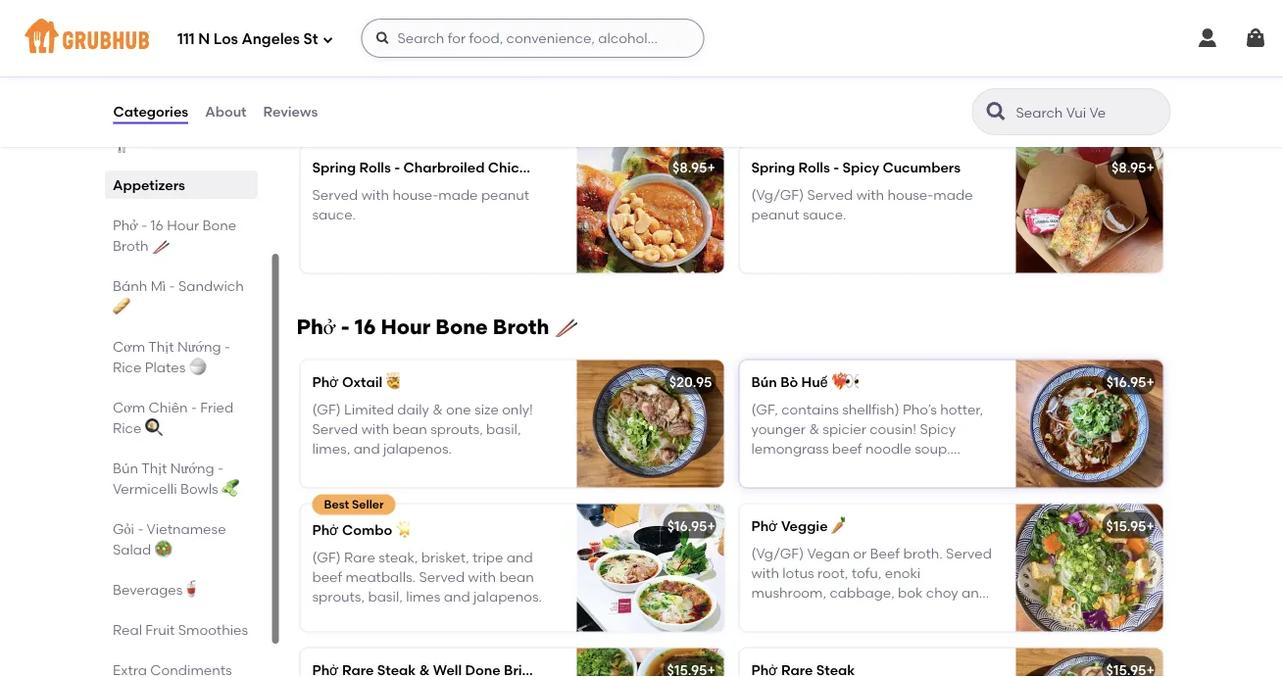 Task type: vqa. For each thing, say whether or not it's contained in the screenshot.
the $16.95
yes



Task type: locate. For each thing, give the bounding box(es) containing it.
bone down appetizers tab at the left top of the page
[[202, 217, 236, 233]]

0 horizontal spatial spicy
[[843, 159, 880, 175]]

basil, down soup.
[[926, 461, 960, 478]]

sauce. inside (gf) served with house-made peanut sauce.
[[364, 62, 407, 79]]

only!
[[502, 401, 533, 418]]

made inside (gf) served with house-made peanut sauce.
[[470, 42, 510, 59]]

(vg/gf) inside (vg/gf) vegan or beef broth. served with lotus root, tofu, enoki mushroom, cabbage, bok choy and carrot.
[[752, 545, 804, 562]]

0 vertical spatial limes
[[752, 481, 786, 497]]

search icon image
[[985, 100, 1008, 124]]

choy
[[926, 585, 959, 602]]

with inside (vg/gf) served with house-made peanut sauce.
[[857, 186, 884, 203]]

1 horizontal spatial basil,
[[486, 421, 521, 438]]

thịt inside bún thịt nướng - vermicelli bowls 🥒
[[141, 460, 167, 476]]

limes down lemongrass
[[752, 481, 786, 497]]

spring for spring rolls - shrimp 🧡
[[312, 15, 356, 31]]

hour down appetizers tab at the left top of the page
[[166, 217, 199, 233]]

2 horizontal spatial jalapenos.
[[819, 481, 888, 497]]

bean inside (gf, contains shellfish) pho's hotter, younger & spicier cousin! spicy lemongrass beef noodle soup. served with bean sprouts, basil, limes and jalapenos.
[[832, 461, 867, 478]]

bean down tripe
[[499, 569, 534, 586]]

+
[[707, 15, 716, 31], [707, 159, 716, 175], [1147, 159, 1155, 175], [1147, 373, 1155, 390], [707, 518, 716, 534], [1147, 518, 1155, 534]]

0 horizontal spatial bone
[[202, 217, 236, 233]]

1 cơm from the top
[[112, 338, 145, 355]]

0 vertical spatial phở - 16 hour bone broth 🥢
[[112, 217, 236, 254]]

cơm inside cơm chiên - fried rice 🍳
[[112, 399, 145, 416]]

spicy
[[843, 159, 880, 175], [920, 421, 956, 438]]

0 vertical spatial (vg/gf)
[[752, 186, 804, 203]]

spicier
[[823, 421, 867, 438]]

& inside (gf) limited daily & one size only! served with bean sprouts, basil, limes, and jalapenos.
[[433, 401, 443, 418]]

2 vertical spatial (gf)
[[312, 549, 341, 566]]

& down contains
[[809, 421, 820, 438]]

phở
[[112, 217, 138, 233], [297, 314, 336, 339], [312, 373, 339, 390], [752, 518, 778, 534], [312, 521, 339, 538]]

svg image
[[375, 30, 391, 46]]

$8.95 for (vg/gf) served with house-made peanut sauce.
[[1112, 159, 1147, 175]]

spring down reviews button
[[312, 159, 356, 175]]

and right tripe
[[507, 549, 533, 566]]

0 vertical spatial rice
[[112, 359, 141, 376]]

🍴
[[112, 136, 126, 153]]

0 horizontal spatial bean
[[393, 421, 427, 438]]

limes down brisket,
[[406, 589, 441, 606]]

spicy up soup.
[[920, 421, 956, 438]]

- down appetizers
[[141, 217, 147, 233]]

1 vertical spatial basil,
[[926, 461, 960, 478]]

thịt
[[148, 338, 174, 355], [141, 460, 167, 476]]

chiên
[[148, 399, 187, 416]]

- inside gỏi - vietnamese salad 🥗
[[137, 521, 143, 537]]

0 vertical spatial (gf)
[[312, 42, 341, 59]]

svg image
[[1196, 26, 1220, 50], [1244, 26, 1268, 50], [322, 34, 334, 46]]

0 horizontal spatial hour
[[166, 217, 199, 233]]

0 vertical spatial sprouts,
[[431, 421, 483, 438]]

1 horizontal spatial bone
[[436, 314, 488, 339]]

served inside (gf) limited daily & one size only! served with bean sprouts, basil, limes, and jalapenos.
[[312, 421, 358, 438]]

- right mì at the top of page
[[169, 277, 175, 294]]

sauce. inside (vg/gf) served with house-made peanut sauce.
[[803, 206, 847, 223]]

&
[[167, 116, 178, 132], [433, 401, 443, 418], [809, 421, 820, 438]]

nướng up 🍚
[[177, 338, 221, 355]]

0 vertical spatial &
[[167, 116, 178, 132]]

0 horizontal spatial served with house-made peanut sauce.
[[312, 186, 529, 223]]

🥢
[[151, 237, 165, 254], [554, 314, 575, 339]]

real
[[112, 622, 142, 638]]

beef left "meatballs."
[[312, 569, 342, 586]]

tofu,
[[852, 565, 882, 582]]

rolls
[[359, 15, 391, 31], [359, 159, 391, 175], [799, 159, 830, 175]]

hour up 🤯
[[381, 314, 431, 339]]

phở oxtail 🤯 image
[[577, 360, 724, 488]]

cơm up 🍳
[[112, 399, 145, 416]]

broth
[[112, 237, 148, 254], [493, 314, 549, 339]]

made inside 'button'
[[878, 42, 917, 59]]

bún inside bún thịt nướng - vermicelli bowls 🥒
[[112, 460, 138, 476]]

2 horizontal spatial bean
[[832, 461, 867, 478]]

1 vertical spatial sprouts,
[[870, 461, 922, 478]]

bánh mì - sandwich 🥖
[[112, 277, 243, 315]]

made
[[470, 42, 510, 59], [878, 42, 917, 59], [439, 186, 478, 203], [934, 186, 973, 203]]

reviews
[[263, 103, 318, 120]]

0 vertical spatial broth
[[112, 237, 148, 254]]

- up 🥒
[[217, 460, 223, 476]]

sandwich
[[178, 277, 243, 294]]

shellfish)
[[842, 401, 900, 418]]

2 cơm from the top
[[112, 399, 145, 416]]

phở for (vg/gf) vegan or beef broth. served with lotus root, tofu, enoki mushroom, cabbage, bok choy and carrot.
[[752, 518, 778, 534]]

bún
[[752, 373, 777, 390], [112, 460, 138, 476]]

basil, inside (gf) rare steak, brisket, tripe and beef meatballs. served with bean sprouts, basil, limes and jalapenos.
[[368, 589, 403, 606]]

$16.95
[[1107, 373, 1147, 390], [667, 518, 707, 534]]

main navigation navigation
[[0, 0, 1283, 76]]

broth inside 'tab'
[[112, 237, 148, 254]]

0 horizontal spatial $16.95
[[667, 518, 707, 534]]

0 horizontal spatial phở - 16 hour bone broth 🥢
[[112, 217, 236, 254]]

2 horizontal spatial &
[[809, 421, 820, 438]]

(gf) inside (gf) served with house-made peanut sauce.
[[312, 42, 341, 59]]

basil, inside (gf) limited daily & one size only! served with bean sprouts, basil, limes, and jalapenos.
[[486, 421, 521, 438]]

phở for (gf) rare steak, brisket, tripe and beef meatballs. served with bean sprouts, basil, limes and jalapenos.
[[312, 521, 339, 538]]

pho's
[[903, 401, 937, 418]]

sauce.
[[364, 62, 407, 79], [752, 62, 795, 79], [312, 206, 356, 223], [803, 206, 847, 223]]

1 (gf) from the top
[[312, 42, 341, 59]]

2 (vg/gf) from the top
[[752, 545, 804, 562]]

1 horizontal spatial beef
[[832, 441, 862, 458]]

111
[[177, 31, 195, 48]]

0 vertical spatial 🥢
[[151, 237, 165, 254]]

2 vertical spatial jalapenos.
[[474, 589, 542, 606]]

made inside (vg/gf) served with house-made peanut sauce.
[[934, 186, 973, 203]]

+ for (vg/gf) served with house-made peanut sauce.
[[1147, 159, 1155, 175]]

1 horizontal spatial jalapenos.
[[474, 589, 542, 606]]

spring up (vg/gf) served with house-made peanut sauce.
[[752, 159, 795, 175]]

0 vertical spatial bone
[[202, 217, 236, 233]]

- inside 'cơm thịt nướng - rice plates 🍚'
[[224, 338, 230, 355]]

served with house-made peanut sauce. button
[[740, 1, 1163, 129]]

2 vertical spatial sprouts,
[[312, 589, 365, 606]]

(vg/gf) inside (vg/gf) served with house-made peanut sauce.
[[752, 186, 804, 203]]

bún left bò
[[752, 373, 777, 390]]

1 horizontal spatial limes
[[752, 481, 786, 497]]

1 vertical spatial (vg/gf)
[[752, 545, 804, 562]]

+ for (gf, contains shellfish) pho's hotter, younger & spicier cousin! spicy lemongrass beef noodle soup. served with bean sprouts, basil, limes and jalapenos.
[[1147, 373, 1155, 390]]

phở rare steak & well done brisket image
[[577, 648, 724, 677]]

1 vertical spatial bone
[[436, 314, 488, 339]]

1 vertical spatial rice
[[112, 420, 141, 436]]

phở inside 'tab'
[[112, 217, 138, 233]]

gỏi - vietnamese salad 🥗
[[112, 521, 226, 558]]

nướng for bowls
[[170, 460, 214, 476]]

rolls up (vg/gf) served with house-made peanut sauce.
[[799, 159, 830, 175]]

phở left oxtail on the bottom of the page
[[312, 373, 339, 390]]

rice inside 'cơm thịt nướng - rice plates 🍚'
[[112, 359, 141, 376]]

(gf) inside (gf) limited daily & one size only! served with bean sprouts, basil, limes, and jalapenos.
[[312, 401, 341, 418]]

cơm inside 'cơm thịt nướng - rice plates 🍚'
[[112, 338, 145, 355]]

rolls up (gf) served with house-made peanut sauce.
[[359, 15, 391, 31]]

basil,
[[486, 421, 521, 438], [926, 461, 960, 478], [368, 589, 403, 606]]

house- inside 'button'
[[832, 42, 878, 59]]

0 horizontal spatial limes
[[406, 589, 441, 606]]

phở down best
[[312, 521, 339, 538]]

rolls for charbroiled
[[359, 159, 391, 175]]

spicy inside (gf, contains shellfish) pho's hotter, younger & spicier cousin! spicy lemongrass beef noodle soup. served with bean sprouts, basil, limes and jalapenos.
[[920, 421, 956, 438]]

and
[[354, 441, 380, 458], [789, 481, 816, 497], [507, 549, 533, 566], [962, 585, 988, 602], [444, 589, 470, 606]]

jalapenos. inside (gf) limited daily & one size only! served with bean sprouts, basil, limes, and jalapenos.
[[383, 441, 452, 458]]

served with house-made peanut sauce.
[[752, 42, 969, 79], [312, 186, 529, 223]]

1 horizontal spatial bean
[[499, 569, 534, 586]]

limited
[[344, 401, 394, 418]]

soup.
[[915, 441, 951, 458]]

cousin!
[[870, 421, 917, 438]]

beef
[[832, 441, 862, 458], [312, 569, 342, 586]]

rice left 🍳
[[112, 420, 141, 436]]

0 horizontal spatial &
[[167, 116, 178, 132]]

phở combo 🌟 image
[[577, 504, 724, 632]]

hour
[[166, 217, 199, 233], [381, 314, 431, 339]]

spring rolls - charbroiled chicken
[[312, 159, 543, 175]]

nướng inside bún thịt nướng - vermicelli bowls 🥒
[[170, 460, 214, 476]]

0 vertical spatial $16.95 +
[[1107, 373, 1155, 390]]

(gf) inside (gf) rare steak, brisket, tripe and beef meatballs. served with bean sprouts, basil, limes and jalapenos.
[[312, 549, 341, 566]]

$8.95 for (gf) served with house-made peanut sauce.
[[673, 15, 707, 31]]

huế
[[802, 373, 828, 390]]

spring for spring rolls - spicy cucumbers
[[752, 159, 795, 175]]

thịt for bún
[[141, 460, 167, 476]]

spring
[[312, 15, 356, 31], [312, 159, 356, 175], [752, 159, 795, 175]]

(gf) left "rare"
[[312, 549, 341, 566]]

with inside (gf, contains shellfish) pho's hotter, younger & spicier cousin! spicy lemongrass beef noodle soup. served with bean sprouts, basil, limes and jalapenos.
[[801, 461, 829, 478]]

rice left plates
[[112, 359, 141, 376]]

& right "utensils"
[[167, 116, 178, 132]]

0 horizontal spatial sprouts,
[[312, 589, 365, 606]]

tab
[[112, 660, 250, 677]]

0 vertical spatial thịt
[[148, 338, 174, 355]]

sprouts, inside (gf) rare steak, brisket, tripe and beef meatballs. served with bean sprouts, basil, limes and jalapenos.
[[312, 589, 365, 606]]

$8.95
[[673, 15, 707, 31], [673, 159, 707, 175], [1112, 159, 1147, 175]]

spring rolls - shrimp 🧡
[[312, 15, 468, 31]]

rice for cơm thịt nướng - rice plates 🍚
[[112, 359, 141, 376]]

0 horizontal spatial 16
[[150, 217, 163, 233]]

broth up only!
[[493, 314, 549, 339]]

sprouts, down one
[[431, 421, 483, 438]]

bánh mì - sandwich 🥖 tab
[[112, 276, 250, 317]]

beverages🥤
[[112, 581, 196, 598]]

0 horizontal spatial broth
[[112, 237, 148, 254]]

beef down spicier
[[832, 441, 862, 458]]

bean down daily
[[393, 421, 427, 438]]

2 horizontal spatial svg image
[[1244, 26, 1268, 50]]

1 horizontal spatial 16
[[355, 314, 376, 339]]

limes
[[752, 481, 786, 497], [406, 589, 441, 606]]

and inside (gf) limited daily & one size only! served with bean sprouts, basil, limes, and jalapenos.
[[354, 441, 380, 458]]

and right "limes,"
[[354, 441, 380, 458]]

1 vertical spatial &
[[433, 401, 443, 418]]

sprouts, down "rare"
[[312, 589, 365, 606]]

spring left svg image
[[312, 15, 356, 31]]

2 vertical spatial &
[[809, 421, 820, 438]]

bean down spicier
[[832, 461, 867, 478]]

0 vertical spatial basil,
[[486, 421, 521, 438]]

Search for food, convenience, alcohol... search field
[[361, 19, 704, 58]]

🥢 inside phở - 16 hour bone broth 🥢
[[151, 237, 165, 254]]

0 vertical spatial cơm
[[112, 338, 145, 355]]

2 rice from the top
[[112, 420, 141, 436]]

1 vertical spatial jalapenos.
[[819, 481, 888, 497]]

vermicelli
[[112, 480, 177, 497]]

(vg/gf) down spring rolls - spicy cucumbers
[[752, 186, 804, 203]]

1 horizontal spatial served with house-made peanut sauce.
[[752, 42, 969, 79]]

- up phở oxtail 🤯
[[341, 314, 350, 339]]

0 vertical spatial bean
[[393, 421, 427, 438]]

cơm for cơm thịt nướng - rice plates 🍚
[[112, 338, 145, 355]]

- left fried
[[191, 399, 197, 416]]

1 vertical spatial hour
[[381, 314, 431, 339]]

1 vertical spatial beef
[[312, 569, 342, 586]]

0 vertical spatial beef
[[832, 441, 862, 458]]

appetizers tab
[[112, 175, 250, 195]]

0 vertical spatial 16
[[150, 217, 163, 233]]

1 vertical spatial broth
[[493, 314, 549, 339]]

1 vertical spatial phở - 16 hour bone broth 🥢
[[297, 314, 575, 339]]

bò
[[781, 373, 798, 390]]

limes inside (gf, contains shellfish) pho's hotter, younger & spicier cousin! spicy lemongrass beef noodle soup. served with bean sprouts, basil, limes and jalapenos.
[[752, 481, 786, 497]]

(vg/gf) up lotus
[[752, 545, 804, 562]]

bean
[[393, 421, 427, 438], [832, 461, 867, 478], [499, 569, 534, 586]]

(gf) for (gf) served with house-made peanut sauce.
[[312, 42, 341, 59]]

1 horizontal spatial phở - 16 hour bone broth 🥢
[[297, 314, 575, 339]]

beef
[[870, 545, 900, 562]]

1 horizontal spatial $16.95 +
[[1107, 373, 1155, 390]]

0 vertical spatial served with house-made peanut sauce.
[[752, 42, 969, 79]]

limes inside (gf) rare steak, brisket, tripe and beef meatballs. served with bean sprouts, basil, limes and jalapenos.
[[406, 589, 441, 606]]

bone
[[202, 217, 236, 233], [436, 314, 488, 339]]

with inside (gf) served with house-made peanut sauce.
[[393, 42, 421, 59]]

basil, down "meatballs."
[[368, 589, 403, 606]]

jalapenos. down daily
[[383, 441, 452, 458]]

cơm down 🥖 on the left of the page
[[112, 338, 145, 355]]

16 inside 'tab'
[[150, 217, 163, 233]]

sprouts,
[[431, 421, 483, 438], [870, 461, 922, 478], [312, 589, 365, 606]]

phở - 16 hour bone broth 🥢 up 🤯
[[297, 314, 575, 339]]

cơm for cơm chiên - fried rice 🍳
[[112, 399, 145, 416]]

plates
[[144, 359, 185, 376]]

and right choy
[[962, 585, 988, 602]]

hour inside 'tab'
[[166, 217, 199, 233]]

3 (gf) from the top
[[312, 549, 341, 566]]

1 vertical spatial nướng
[[170, 460, 214, 476]]

0 vertical spatial nướng
[[177, 338, 221, 355]]

(vg/gf) for with
[[752, 545, 804, 562]]

1 horizontal spatial $16.95
[[1107, 373, 1147, 390]]

bún up vermicelli
[[112, 460, 138, 476]]

1 vertical spatial served with house-made peanut sauce.
[[312, 186, 529, 223]]

thịt up vermicelli
[[141, 460, 167, 476]]

(gf) right the 'angeles'
[[312, 42, 341, 59]]

0 vertical spatial spicy
[[843, 159, 880, 175]]

spring for spring rolls - charbroiled chicken
[[312, 159, 356, 175]]

broth.
[[903, 545, 943, 562]]

sprouts, inside (gf) limited daily & one size only! served with bean sprouts, basil, limes, and jalapenos.
[[431, 421, 483, 438]]

smoothies
[[178, 622, 248, 638]]

0 horizontal spatial bún
[[112, 460, 138, 476]]

categories button
[[112, 76, 189, 147]]

house-
[[425, 42, 471, 59], [832, 42, 878, 59], [393, 186, 439, 203], [888, 186, 934, 203]]

spring rolls - pork sausage image
[[1016, 1, 1163, 129]]

1 horizontal spatial &
[[433, 401, 443, 418]]

1 horizontal spatial bún
[[752, 373, 777, 390]]

1 vertical spatial $16.95 +
[[667, 518, 716, 534]]

served inside (gf) rare steak, brisket, tripe and beef meatballs. served with bean sprouts, basil, limes and jalapenos.
[[419, 569, 465, 586]]

jalapenos. up 🥕
[[819, 481, 888, 497]]

with inside (gf) limited daily & one size only! served with bean sprouts, basil, limes, and jalapenos.
[[361, 421, 389, 438]]

2 vertical spatial bean
[[499, 569, 534, 586]]

basil, inside (gf, contains shellfish) pho's hotter, younger & spicier cousin! spicy lemongrass beef noodle soup. served with bean sprouts, basil, limes and jalapenos.
[[926, 461, 960, 478]]

& left one
[[433, 401, 443, 418]]

2 horizontal spatial basil,
[[926, 461, 960, 478]]

cơm thịt nướng - rice plates 🍚 tab
[[112, 336, 250, 377]]

shrimp
[[403, 15, 451, 31]]

$8.95 + for (vg/gf) served with house-made peanut sauce.
[[1112, 159, 1155, 175]]

- up fried
[[224, 338, 230, 355]]

and up the veggie
[[789, 481, 816, 497]]

spring rolls - charbroiled chicken image
[[577, 145, 724, 273]]

thịt up plates
[[148, 338, 174, 355]]

bone up one
[[436, 314, 488, 339]]

tripe
[[473, 549, 503, 566]]

- right gỏi
[[137, 521, 143, 537]]

beverages🥤 tab
[[112, 579, 250, 600]]

2 horizontal spatial sprouts,
[[870, 461, 922, 478]]

0 vertical spatial jalapenos.
[[383, 441, 452, 458]]

1 vertical spatial cơm
[[112, 399, 145, 416]]

1 vertical spatial 🥢
[[554, 314, 575, 339]]

rolls left charbroiled
[[359, 159, 391, 175]]

1 rice from the top
[[112, 359, 141, 376]]

cơm chiên - fried rice 🍳 tab
[[112, 397, 250, 438]]

nướng up bowls
[[170, 460, 214, 476]]

0 horizontal spatial jalapenos.
[[383, 441, 452, 458]]

lotus
[[783, 565, 814, 582]]

size
[[475, 401, 499, 418]]

rice
[[112, 359, 141, 376], [112, 420, 141, 436]]

real fruit smoothies tab
[[112, 620, 250, 640]]

thịt inside 'cơm thịt nướng - rice plates 🍚'
[[148, 338, 174, 355]]

(gf) up "limes,"
[[312, 401, 341, 418]]

16 down appetizers
[[150, 217, 163, 233]]

+ for served with house-made peanut sauce.
[[707, 159, 716, 175]]

2 (gf) from the top
[[312, 401, 341, 418]]

1 (vg/gf) from the top
[[752, 186, 804, 203]]

phở - 16 hour bone broth 🥢 down appetizers tab at the left top of the page
[[112, 217, 236, 254]]

rice for cơm chiên - fried rice 🍳
[[112, 420, 141, 436]]

nướng inside 'cơm thịt nướng - rice plates 🍚'
[[177, 338, 221, 355]]

phở - 16 hour bone broth 🥢
[[112, 217, 236, 254], [297, 314, 575, 339]]

1 vertical spatial spicy
[[920, 421, 956, 438]]

1 vertical spatial bún
[[112, 460, 138, 476]]

reviews button
[[262, 76, 319, 147]]

1 vertical spatial 16
[[355, 314, 376, 339]]

sprouts, down noodle
[[870, 461, 922, 478]]

sprouts, inside (gf, contains shellfish) pho's hotter, younger & spicier cousin! spicy lemongrass beef noodle soup. served with bean sprouts, basil, limes and jalapenos.
[[870, 461, 922, 478]]

1 vertical spatial bean
[[832, 461, 867, 478]]

- inside cơm chiên - fried rice 🍳
[[191, 399, 197, 416]]

spring rolls - shrimp 🧡 image
[[577, 1, 724, 129]]

angeles
[[242, 31, 300, 48]]

served inside 'served with house-made peanut sauce.' 'button'
[[752, 42, 797, 59]]

rice inside cơm chiên - fried rice 🍳
[[112, 420, 141, 436]]

served with house-made peanut sauce. inside 'button'
[[752, 42, 969, 79]]

broth up the bánh
[[112, 237, 148, 254]]

phở down appetizers
[[112, 217, 138, 233]]

rolls for shrimp
[[359, 15, 391, 31]]

served
[[344, 42, 390, 59], [752, 42, 797, 59], [312, 186, 358, 203], [807, 186, 853, 203], [312, 421, 358, 438], [752, 461, 797, 478], [946, 545, 992, 562], [419, 569, 465, 586]]

basil, down only!
[[486, 421, 521, 438]]

- inside 'tab'
[[141, 217, 147, 233]]

0 horizontal spatial 🥢
[[151, 237, 165, 254]]

jalapenos. inside (gf, contains shellfish) pho's hotter, younger & spicier cousin! spicy lemongrass beef noodle soup. served with bean sprouts, basil, limes and jalapenos.
[[819, 481, 888, 497]]

0 horizontal spatial beef
[[312, 569, 342, 586]]

(gf) for (gf) limited daily & one size only! served with bean sprouts, basil, limes, and jalapenos.
[[312, 401, 341, 418]]

16 up oxtail on the bottom of the page
[[355, 314, 376, 339]]

served inside (gf, contains shellfish) pho's hotter, younger & spicier cousin! spicy lemongrass beef noodle soup. served with bean sprouts, basil, limes and jalapenos.
[[752, 461, 797, 478]]

younger
[[752, 421, 806, 438]]

$16.95 +
[[1107, 373, 1155, 390], [667, 518, 716, 534]]

thịt for cơm
[[148, 338, 174, 355]]

1 vertical spatial (gf)
[[312, 401, 341, 418]]

1 vertical spatial thịt
[[141, 460, 167, 476]]

1 horizontal spatial spicy
[[920, 421, 956, 438]]

1 horizontal spatial 🥢
[[554, 314, 575, 339]]

0 vertical spatial bún
[[752, 373, 777, 390]]

jalapenos. down tripe
[[474, 589, 542, 606]]

1 horizontal spatial sprouts,
[[431, 421, 483, 438]]

1 horizontal spatial broth
[[493, 314, 549, 339]]

0 vertical spatial hour
[[166, 217, 199, 233]]

🧡
[[454, 15, 468, 31]]

1 vertical spatial limes
[[406, 589, 441, 606]]

phở left the veggie
[[752, 518, 778, 534]]

0 horizontal spatial basil,
[[368, 589, 403, 606]]

16
[[150, 217, 163, 233], [355, 314, 376, 339]]

beef inside (gf) rare steak, brisket, tripe and beef meatballs. served with bean sprouts, basil, limes and jalapenos.
[[312, 569, 342, 586]]

spicy up (vg/gf) served with house-made peanut sauce.
[[843, 159, 880, 175]]

2 vertical spatial basil,
[[368, 589, 403, 606]]



Task type: describe. For each thing, give the bounding box(es) containing it.
(vg/gf) served with house-made peanut sauce.
[[752, 186, 973, 223]]

bún for bún bò huế ❤️‍🔥👀
[[752, 373, 777, 390]]

allergies
[[181, 116, 238, 132]]

& inside 'utensils & allergies 🍴'
[[167, 116, 178, 132]]

🥗
[[154, 541, 168, 558]]

and down brisket,
[[444, 589, 470, 606]]

- inside bún thịt nướng - vermicelli bowls 🥒
[[217, 460, 223, 476]]

meatballs.
[[346, 569, 416, 586]]

utensils & allergies 🍴 tab
[[112, 114, 250, 155]]

- inside bánh mì - sandwich 🥖
[[169, 277, 175, 294]]

hotter,
[[940, 401, 984, 418]]

+ for (gf) served with house-made peanut sauce.
[[707, 15, 716, 31]]

🌟
[[396, 521, 409, 538]]

with inside (gf) rare steak, brisket, tripe and beef meatballs. served with bean sprouts, basil, limes and jalapenos.
[[468, 569, 496, 586]]

🥕
[[831, 518, 845, 534]]

cucumbers
[[883, 159, 961, 175]]

bún bò huế ❤️‍🔥👀 image
[[1016, 360, 1163, 488]]

🍚
[[188, 359, 202, 376]]

enoki
[[885, 565, 921, 582]]

house- inside (gf) served with house-made peanut sauce.
[[425, 42, 471, 59]]

utensils
[[112, 116, 164, 132]]

n
[[198, 31, 210, 48]]

served inside (gf) served with house-made peanut sauce.
[[344, 42, 390, 59]]

beef inside (gf, contains shellfish) pho's hotter, younger & spicier cousin! spicy lemongrass beef noodle soup. served with bean sprouts, basil, limes and jalapenos.
[[832, 441, 862, 458]]

bowls
[[180, 480, 218, 497]]

los
[[214, 31, 238, 48]]

gỏi
[[112, 521, 134, 537]]

brisket,
[[421, 549, 469, 566]]

bean inside (gf) limited daily & one size only! served with bean sprouts, basil, limes, and jalapenos.
[[393, 421, 427, 438]]

0 vertical spatial $16.95
[[1107, 373, 1147, 390]]

limes,
[[312, 441, 350, 458]]

about button
[[204, 76, 248, 147]]

rare
[[344, 549, 375, 566]]

house- inside (vg/gf) served with house-made peanut sauce.
[[888, 186, 934, 203]]

about
[[205, 103, 247, 120]]

phở oxtail 🤯
[[312, 373, 400, 390]]

🍳
[[144, 420, 158, 436]]

cabbage,
[[830, 585, 895, 602]]

- up (vg/gf) served with house-made peanut sauce.
[[834, 159, 839, 175]]

phở combo 🌟
[[312, 521, 409, 538]]

- left charbroiled
[[394, 159, 400, 175]]

(gf) rare steak, brisket, tripe and beef meatballs. served with bean sprouts, basil, limes and jalapenos.
[[312, 549, 542, 606]]

combo
[[342, 521, 392, 538]]

111 n los angeles st
[[177, 31, 318, 48]]

(gf, contains shellfish) pho's hotter, younger & spicier cousin! spicy lemongrass beef noodle soup. served with bean sprouts, basil, limes and jalapenos.
[[752, 401, 984, 497]]

spring rolls - spicy cucumbers image
[[1016, 145, 1163, 273]]

phở rare steak image
[[1016, 648, 1163, 677]]

bone inside 'tab'
[[202, 217, 236, 233]]

peanut inside 'button'
[[921, 42, 969, 59]]

(gf,
[[752, 401, 778, 418]]

rolls for spicy
[[799, 159, 830, 175]]

gỏi - vietnamese salad 🥗 tab
[[112, 519, 250, 560]]

bún for bún thịt nướng - vermicelli bowls 🥒
[[112, 460, 138, 476]]

🥒
[[221, 480, 235, 497]]

bok
[[898, 585, 923, 602]]

Search Vui Ve search field
[[1014, 103, 1164, 122]]

(gf) limited daily & one size only! served with bean sprouts, basil, limes, and jalapenos.
[[312, 401, 533, 458]]

phở veggie 🥕
[[752, 518, 845, 534]]

noodle
[[866, 441, 912, 458]]

served inside (vg/gf) served with house-made peanut sauce.
[[807, 186, 853, 203]]

❤️‍🔥👀
[[831, 373, 859, 390]]

oxtail
[[342, 373, 383, 390]]

cơm chiên - fried rice 🍳
[[112, 399, 233, 436]]

(gf) for (gf) rare steak, brisket, tripe and beef meatballs. served with bean sprouts, basil, limes and jalapenos.
[[312, 549, 341, 566]]

$8.95 for served with house-made peanut sauce.
[[673, 159, 707, 175]]

bánh
[[112, 277, 147, 294]]

best
[[324, 497, 349, 512]]

sauce. inside 'button'
[[752, 62, 795, 79]]

(vg/gf) vegan or beef broth. served with lotus root, tofu, enoki mushroom, cabbage, bok choy and carrot.
[[752, 545, 992, 622]]

seller
[[352, 497, 384, 512]]

contains
[[782, 401, 839, 418]]

$8.95 + for (gf) served with house-made peanut sauce.
[[673, 15, 716, 31]]

or
[[853, 545, 867, 562]]

charbroiled
[[403, 159, 485, 175]]

fried
[[200, 399, 233, 416]]

0 horizontal spatial $16.95 +
[[667, 518, 716, 534]]

0 horizontal spatial svg image
[[322, 34, 334, 46]]

utensils & allergies 🍴
[[112, 116, 238, 153]]

one
[[446, 401, 471, 418]]

vegan
[[807, 545, 850, 562]]

fruit
[[145, 622, 174, 638]]

appetizers
[[112, 176, 185, 193]]

and inside (gf, contains shellfish) pho's hotter, younger & spicier cousin! spicy lemongrass beef noodle soup. served with bean sprouts, basil, limes and jalapenos.
[[789, 481, 816, 497]]

categories
[[113, 103, 188, 120]]

st
[[303, 31, 318, 48]]

chicken
[[488, 159, 543, 175]]

+ for (vg/gf) vegan or beef broth. served with lotus root, tofu, enoki mushroom, cabbage, bok choy and carrot.
[[1147, 518, 1155, 534]]

with inside (vg/gf) vegan or beef broth. served with lotus root, tofu, enoki mushroom, cabbage, bok choy and carrot.
[[752, 565, 779, 582]]

jalapenos. inside (gf) rare steak, brisket, tripe and beef meatballs. served with bean sprouts, basil, limes and jalapenos.
[[474, 589, 542, 606]]

- right svg image
[[394, 15, 400, 31]]

bean inside (gf) rare steak, brisket, tripe and beef meatballs. served with bean sprouts, basil, limes and jalapenos.
[[499, 569, 534, 586]]

$8.95 + for served with house-made peanut sauce.
[[673, 159, 716, 175]]

served inside (vg/gf) vegan or beef broth. served with lotus root, tofu, enoki mushroom, cabbage, bok choy and carrot.
[[946, 545, 992, 562]]

bún bò huế ❤️‍🔥👀
[[752, 373, 859, 390]]

🥖
[[112, 298, 126, 315]]

cơm thịt nướng - rice plates 🍚
[[112, 338, 230, 376]]

bún thịt nướng - vermicelli bowls 🥒 tab
[[112, 458, 250, 499]]

phở - 16 hour bone broth 🥢 tab
[[112, 215, 250, 256]]

and inside (vg/gf) vegan or beef broth. served with lotus root, tofu, enoki mushroom, cabbage, bok choy and carrot.
[[962, 585, 988, 602]]

daily
[[397, 401, 429, 418]]

salad
[[112, 541, 151, 558]]

vietnamese
[[146, 521, 226, 537]]

🤯
[[386, 373, 400, 390]]

$15.95
[[1107, 518, 1147, 534]]

1 horizontal spatial svg image
[[1196, 26, 1220, 50]]

phở up phở oxtail 🤯
[[297, 314, 336, 339]]

best seller
[[324, 497, 384, 512]]

nướng for plates
[[177, 338, 221, 355]]

bún thịt nướng - vermicelli bowls 🥒
[[112, 460, 235, 497]]

phở - 16 hour bone broth 🥢 inside 'tab'
[[112, 217, 236, 254]]

mì
[[150, 277, 165, 294]]

root,
[[818, 565, 848, 582]]

1 vertical spatial $16.95
[[667, 518, 707, 534]]

lemongrass
[[752, 441, 829, 458]]

real fruit smoothies
[[112, 622, 248, 638]]

phở veggie 🥕 image
[[1016, 504, 1163, 632]]

with inside 'served with house-made peanut sauce.' 'button'
[[801, 42, 829, 59]]

spring rolls - spicy cucumbers
[[752, 159, 961, 175]]

steak,
[[379, 549, 418, 566]]

veggie
[[781, 518, 828, 534]]

phở for (gf) limited daily & one size only! served with bean sprouts, basil, limes, and jalapenos.
[[312, 373, 339, 390]]

1 horizontal spatial hour
[[381, 314, 431, 339]]

peanut inside (gf) served with house-made peanut sauce.
[[312, 62, 360, 79]]

$20.95
[[669, 373, 712, 390]]

peanut inside (vg/gf) served with house-made peanut sauce.
[[752, 206, 800, 223]]

(gf) served with house-made peanut sauce.
[[312, 42, 510, 79]]

$15.95 +
[[1107, 518, 1155, 534]]

& inside (gf, contains shellfish) pho's hotter, younger & spicier cousin! spicy lemongrass beef noodle soup. served with bean sprouts, basil, limes and jalapenos.
[[809, 421, 820, 438]]

(vg/gf) for sauce.
[[752, 186, 804, 203]]



